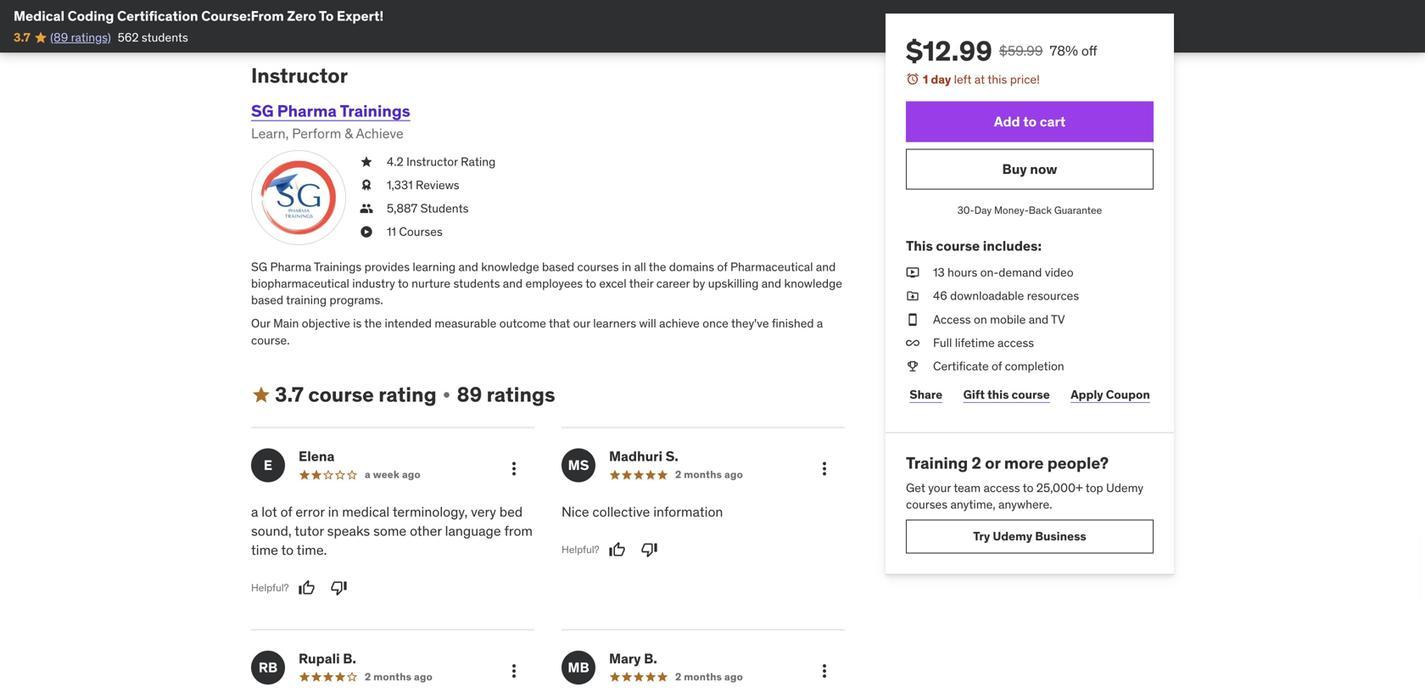 Task type: describe. For each thing, give the bounding box(es) containing it.
xsmall image for 5,887 students
[[360, 200, 373, 217]]

access
[[933, 312, 971, 327]]

to left excel
[[586, 276, 596, 291]]

1 vertical spatial the
[[364, 316, 382, 331]]

collective
[[593, 503, 650, 521]]

very
[[471, 503, 496, 521]]

team
[[954, 480, 981, 495]]

anywhere.
[[999, 497, 1053, 512]]

learning
[[413, 259, 456, 274]]

mb
[[568, 659, 589, 676]]

a for ago
[[365, 468, 371, 481]]

additional actions for review by mary b. image
[[815, 661, 835, 681]]

xsmall image for 11 courses
[[360, 224, 373, 240]]

xsmall image for 4.2 instructor rating
[[360, 154, 373, 170]]

e
[[264, 457, 272, 474]]

additional actions for review by rupali b. image
[[504, 661, 524, 681]]

hours
[[948, 265, 978, 280]]

(89
[[50, 30, 68, 45]]

lot
[[262, 503, 277, 521]]

and left tv
[[1029, 312, 1049, 327]]

that
[[549, 316, 570, 331]]

finished
[[772, 316, 814, 331]]

courses inside "training 2 or more people? get your team access to 25,000+ top udemy courses anytime, anywhere."
[[906, 497, 948, 512]]

resources
[[1027, 288, 1080, 304]]

30-
[[958, 204, 975, 217]]

from
[[504, 522, 533, 540]]

&
[[345, 125, 353, 142]]

training
[[286, 292, 327, 308]]

career
[[657, 276, 690, 291]]

1 this from the top
[[988, 72, 1008, 87]]

downloadable
[[950, 288, 1024, 304]]

sg pharma trainings learn, perform & achieve
[[251, 101, 410, 142]]

full lifetime access
[[933, 335, 1034, 350]]

pharmaceutical
[[731, 259, 813, 274]]

xsmall image for 13
[[906, 264, 920, 281]]

their
[[629, 276, 654, 291]]

xsmall image for access
[[906, 311, 920, 328]]

speaks
[[327, 522, 370, 540]]

ratings
[[487, 382, 555, 407]]

$12.99
[[906, 34, 993, 68]]

terminology,
[[393, 503, 468, 521]]

2 for rupali b.
[[365, 670, 371, 683]]

sg for sg pharma trainings learn, perform & achieve
[[251, 101, 274, 121]]

2 months ago for rupali b.
[[365, 670, 433, 683]]

3.7 course rating
[[275, 382, 437, 407]]

they've
[[731, 316, 769, 331]]

to inside a lot of error in medical terminology, very bed sound, tutor speaks some other language from time to time.
[[281, 541, 294, 559]]

1 horizontal spatial based
[[542, 259, 575, 274]]

46 downloadable resources
[[933, 288, 1080, 304]]

5,887 students
[[387, 201, 469, 216]]

additional actions for review by madhuri s. image
[[815, 459, 835, 479]]

ago for mary b.
[[725, 670, 743, 683]]

get
[[906, 480, 926, 495]]

ago for rupali b.
[[414, 670, 433, 683]]

2 horizontal spatial course
[[1012, 387, 1050, 402]]

2 months ago for madhuri s.
[[675, 468, 743, 481]]

access on mobile and tv
[[933, 312, 1065, 327]]

excel
[[599, 276, 627, 291]]

1 vertical spatial knowledge
[[785, 276, 843, 291]]

information
[[654, 503, 723, 521]]

lifetime
[[955, 335, 995, 350]]

mary b.
[[609, 650, 657, 667]]

reviews
[[416, 177, 460, 193]]

buy now button
[[906, 149, 1154, 190]]

share button
[[906, 378, 946, 412]]

time
[[251, 541, 278, 559]]

time.
[[297, 541, 327, 559]]

a for of
[[251, 503, 258, 521]]

our
[[251, 316, 270, 331]]

or
[[985, 453, 1001, 473]]

left
[[954, 72, 972, 87]]

helpful? for nice collective information
[[562, 543, 600, 556]]

course:from
[[201, 7, 284, 25]]

madhuri s.
[[609, 448, 679, 465]]

gift
[[964, 387, 985, 402]]

course for 3.7
[[308, 382, 374, 407]]

try udemy business
[[973, 529, 1087, 544]]

a week ago
[[365, 468, 421, 481]]

and right pharmaceutical
[[816, 259, 836, 274]]

add
[[994, 113, 1021, 130]]

trainings for sg pharma trainings learn, perform & achieve
[[340, 101, 410, 121]]

mark review by madhuri s. as unhelpful image
[[641, 541, 658, 558]]

money-
[[994, 204, 1029, 217]]

courses
[[399, 224, 443, 239]]

sg for sg pharma trainings provides learning and knowledge based courses in all the domains of pharmaceutical and biopharmaceutical industry to nurture students and employees to excel their career by upskilling and knowledge based training programs. our main objective is the intended measurable outcome that our learners will achieve once they've finished a course.
[[251, 259, 267, 274]]

programs.
[[330, 292, 383, 308]]

top
[[1086, 480, 1104, 495]]

employees
[[526, 276, 583, 291]]

4.2 instructor rating
[[387, 154, 496, 169]]

xsmall image left 89
[[440, 388, 454, 402]]

mary
[[609, 650, 641, 667]]

b. for rupali b.
[[343, 650, 356, 667]]

1 vertical spatial based
[[251, 292, 284, 308]]

at
[[975, 72, 985, 87]]

try
[[973, 529, 990, 544]]

try udemy business link
[[906, 520, 1154, 554]]

xsmall image for certificate of completion
[[906, 358, 920, 375]]

nice collective information
[[562, 503, 723, 521]]

business
[[1035, 529, 1087, 544]]

share
[[910, 387, 943, 402]]

0 horizontal spatial knowledge
[[481, 259, 539, 274]]

video
[[1045, 265, 1074, 280]]

this
[[906, 237, 933, 254]]

562 students
[[118, 30, 188, 45]]

2 for mary b.
[[675, 670, 682, 683]]

gift this course link
[[960, 378, 1054, 412]]

people?
[[1048, 453, 1109, 473]]

a inside sg pharma trainings provides learning and knowledge based courses in all the domains of pharmaceutical and biopharmaceutical industry to nurture students and employees to excel their career by upskilling and knowledge based training programs. our main objective is the intended measurable outcome that our learners will achieve once they've finished a course.
[[817, 316, 823, 331]]

mark review by elena as unhelpful image
[[331, 579, 348, 596]]

sg pharma trainings image
[[251, 150, 346, 245]]

this course includes:
[[906, 237, 1042, 254]]

apply
[[1071, 387, 1104, 402]]

gift this course
[[964, 387, 1050, 402]]

day
[[931, 72, 951, 87]]

nice
[[562, 503, 589, 521]]

achieve
[[659, 316, 700, 331]]

1 vertical spatial of
[[992, 358, 1002, 374]]

completion
[[1005, 358, 1065, 374]]

0 vertical spatial instructor
[[251, 63, 348, 88]]

and down pharmaceutical
[[762, 276, 782, 291]]

ago for elena
[[402, 468, 421, 481]]

xsmall image for full lifetime access
[[906, 335, 920, 351]]

to inside "training 2 or more people? get your team access to 25,000+ top udemy courses anytime, anywhere."
[[1023, 480, 1034, 495]]

11 courses
[[387, 224, 443, 239]]

and up outcome
[[503, 276, 523, 291]]



Task type: vqa. For each thing, say whether or not it's contained in the screenshot.
THE OFFICE PRODUCTIVITY "link" related to Health & Fitness
no



Task type: locate. For each thing, give the bounding box(es) containing it.
0 vertical spatial helpful?
[[562, 543, 600, 556]]

0 vertical spatial access
[[998, 335, 1034, 350]]

$12.99 $59.99 78% off
[[906, 34, 1098, 68]]

1 b. from the left
[[343, 650, 356, 667]]

outcome
[[500, 316, 546, 331]]

1,331 reviews
[[387, 177, 460, 193]]

other
[[410, 522, 442, 540]]

1 vertical spatial xsmall image
[[906, 288, 920, 304]]

of inside a lot of error in medical terminology, very bed sound, tutor speaks some other language from time to time.
[[281, 503, 292, 521]]

to left "cart" on the right top
[[1024, 113, 1037, 130]]

1 horizontal spatial instructor
[[407, 154, 458, 169]]

1 horizontal spatial the
[[649, 259, 666, 274]]

certificate of completion
[[933, 358, 1065, 374]]

helpful? left mark review by madhuri s. as helpful icon
[[562, 543, 600, 556]]

tutor
[[295, 522, 324, 540]]

xsmall image for 46
[[906, 288, 920, 304]]

0 vertical spatial udemy
[[1107, 480, 1144, 495]]

0 vertical spatial xsmall image
[[906, 264, 920, 281]]

udemy right top
[[1107, 480, 1144, 495]]

to
[[319, 7, 334, 25]]

xsmall image
[[906, 264, 920, 281], [906, 288, 920, 304], [906, 311, 920, 328]]

sg up 'biopharmaceutical'
[[251, 259, 267, 274]]

0 vertical spatial sg
[[251, 101, 274, 121]]

to right time
[[281, 541, 294, 559]]

the
[[649, 259, 666, 274], [364, 316, 382, 331]]

3.7 down medical
[[14, 30, 30, 45]]

off
[[1082, 42, 1098, 59]]

pharma for sg pharma trainings provides learning and knowledge based courses in all the domains of pharmaceutical and biopharmaceutical industry to nurture students and employees to excel their career by upskilling and knowledge based training programs. our main objective is the intended measurable outcome that our learners will achieve once they've finished a course.
[[270, 259, 311, 274]]

2 b. from the left
[[644, 650, 657, 667]]

courses down get
[[906, 497, 948, 512]]

xsmall image left 46
[[906, 288, 920, 304]]

alarm image
[[906, 72, 920, 86]]

by
[[693, 276, 705, 291]]

learn,
[[251, 125, 289, 142]]

and
[[459, 259, 478, 274], [816, 259, 836, 274], [503, 276, 523, 291], [762, 276, 782, 291], [1029, 312, 1049, 327]]

0 vertical spatial this
[[988, 72, 1008, 87]]

knowledge down pharmaceutical
[[785, 276, 843, 291]]

mark review by madhuri s. as helpful image
[[609, 541, 626, 558]]

3.7
[[14, 30, 30, 45], [275, 382, 304, 407]]

buy
[[1003, 160, 1027, 178]]

2 vertical spatial xsmall image
[[906, 311, 920, 328]]

1 horizontal spatial 3.7
[[275, 382, 304, 407]]

students
[[421, 201, 469, 216]]

trainings inside sg pharma trainings provides learning and knowledge based courses in all the domains of pharmaceutical and biopharmaceutical industry to nurture students and employees to excel their career by upskilling and knowledge based training programs. our main objective is the intended measurable outcome that our learners will achieve once they've finished a course.
[[314, 259, 362, 274]]

s.
[[666, 448, 679, 465]]

3.7 for 3.7 course rating
[[275, 382, 304, 407]]

error
[[296, 503, 325, 521]]

a left lot
[[251, 503, 258, 521]]

nurture
[[412, 276, 451, 291]]

udemy inside try udemy business link
[[993, 529, 1033, 544]]

0 horizontal spatial 3.7
[[14, 30, 30, 45]]

udemy right try
[[993, 529, 1033, 544]]

b. right mary
[[644, 650, 657, 667]]

b.
[[343, 650, 356, 667], [644, 650, 657, 667]]

0 horizontal spatial udemy
[[993, 529, 1033, 544]]

measurable
[[435, 316, 497, 331]]

0 horizontal spatial helpful?
[[251, 581, 289, 594]]

1 horizontal spatial helpful?
[[562, 543, 600, 556]]

week
[[373, 468, 400, 481]]

a lot of error in medical terminology, very bed sound, tutor speaks some other language from time to time.
[[251, 503, 533, 559]]

students up measurable
[[454, 276, 500, 291]]

xsmall image up share
[[906, 358, 920, 375]]

zero
[[287, 7, 316, 25]]

this
[[988, 72, 1008, 87], [988, 387, 1009, 402]]

in inside a lot of error in medical terminology, very bed sound, tutor speaks some other language from time to time.
[[328, 503, 339, 521]]

1 vertical spatial udemy
[[993, 529, 1033, 544]]

mobile
[[990, 312, 1026, 327]]

pharma up perform
[[277, 101, 337, 121]]

of
[[717, 259, 728, 274], [992, 358, 1002, 374], [281, 503, 292, 521]]

0 vertical spatial students
[[142, 30, 188, 45]]

xsmall image left 4.2
[[360, 154, 373, 170]]

based up our
[[251, 292, 284, 308]]

xsmall image left the 1,331
[[360, 177, 373, 194]]

0 vertical spatial a
[[817, 316, 823, 331]]

a
[[817, 316, 823, 331], [365, 468, 371, 481], [251, 503, 258, 521]]

1 vertical spatial pharma
[[270, 259, 311, 274]]

in inside sg pharma trainings provides learning and knowledge based courses in all the domains of pharmaceutical and biopharmaceutical industry to nurture students and employees to excel their career by upskilling and knowledge based training programs. our main objective is the intended measurable outcome that our learners will achieve once they've finished a course.
[[622, 259, 631, 274]]

xsmall image left 5,887
[[360, 200, 373, 217]]

knowledge
[[481, 259, 539, 274], [785, 276, 843, 291]]

1 horizontal spatial b.
[[644, 650, 657, 667]]

3 xsmall image from the top
[[906, 311, 920, 328]]

sg up learn,
[[251, 101, 274, 121]]

rating
[[379, 382, 437, 407]]

b. right rupali
[[343, 650, 356, 667]]

the right is
[[364, 316, 382, 331]]

1 day left at this price!
[[923, 72, 1040, 87]]

to up anywhere.
[[1023, 480, 1034, 495]]

courses inside sg pharma trainings provides learning and knowledge based courses in all the domains of pharmaceutical and biopharmaceutical industry to nurture students and employees to excel their career by upskilling and knowledge based training programs. our main objective is the intended measurable outcome that our learners will achieve once they've finished a course.
[[577, 259, 619, 274]]

89
[[457, 382, 482, 407]]

2 this from the top
[[988, 387, 1009, 402]]

sg pharma trainings link
[[251, 101, 410, 121]]

trainings up programs.
[[314, 259, 362, 274]]

to inside button
[[1024, 113, 1037, 130]]

1 vertical spatial a
[[365, 468, 371, 481]]

course down completion
[[1012, 387, 1050, 402]]

2 vertical spatial a
[[251, 503, 258, 521]]

the right all at the left
[[649, 259, 666, 274]]

rating
[[461, 154, 496, 169]]

3.7 for 3.7
[[14, 30, 30, 45]]

2 xsmall image from the top
[[906, 288, 920, 304]]

udemy inside "training 2 or more people? get your team access to 25,000+ top udemy courses anytime, anywhere."
[[1107, 480, 1144, 495]]

to
[[1024, 113, 1037, 130], [398, 276, 409, 291], [586, 276, 596, 291], [1023, 480, 1034, 495], [281, 541, 294, 559]]

0 vertical spatial knowledge
[[481, 259, 539, 274]]

of up upskilling
[[717, 259, 728, 274]]

on-
[[981, 265, 999, 280]]

0 vertical spatial the
[[649, 259, 666, 274]]

of inside sg pharma trainings provides learning and knowledge based courses in all the domains of pharmaceutical and biopharmaceutical industry to nurture students and employees to excel their career by upskilling and knowledge based training programs. our main objective is the intended measurable outcome that our learners will achieve once they've finished a course.
[[717, 259, 728, 274]]

0 horizontal spatial a
[[251, 503, 258, 521]]

sg
[[251, 101, 274, 121], [251, 259, 267, 274]]

2 vertical spatial of
[[281, 503, 292, 521]]

562
[[118, 30, 139, 45]]

course up hours
[[936, 237, 980, 254]]

students down certification
[[142, 30, 188, 45]]

achieve
[[356, 125, 404, 142]]

0 horizontal spatial based
[[251, 292, 284, 308]]

and right learning
[[459, 259, 478, 274]]

to down provides
[[398, 276, 409, 291]]

access down the or
[[984, 480, 1020, 495]]

xsmall image for 1,331 reviews
[[360, 177, 373, 194]]

(89 ratings)
[[50, 30, 111, 45]]

1 vertical spatial instructor
[[407, 154, 458, 169]]

months for rupali b.
[[374, 670, 412, 683]]

more
[[1004, 453, 1044, 473]]

this right at at the top right
[[988, 72, 1008, 87]]

course for this
[[936, 237, 980, 254]]

pharma up 'biopharmaceutical'
[[270, 259, 311, 274]]

0 vertical spatial courses
[[577, 259, 619, 274]]

0 horizontal spatial in
[[328, 503, 339, 521]]

medium image
[[251, 385, 272, 405]]

0 horizontal spatial the
[[364, 316, 382, 331]]

trainings
[[340, 101, 410, 121], [314, 259, 362, 274]]

helpful? left mark review by elena as helpful icon
[[251, 581, 289, 594]]

price!
[[1010, 72, 1040, 87]]

intended
[[385, 316, 432, 331]]

tv
[[1051, 312, 1065, 327]]

perform
[[292, 125, 341, 142]]

1 horizontal spatial course
[[936, 237, 980, 254]]

0 horizontal spatial course
[[308, 382, 374, 407]]

of right lot
[[281, 503, 292, 521]]

knowledge up employees
[[481, 259, 539, 274]]

30-day money-back guarantee
[[958, 204, 1102, 217]]

1 vertical spatial helpful?
[[251, 581, 289, 594]]

apply coupon button
[[1067, 378, 1154, 412]]

sg inside sg pharma trainings learn, perform & achieve
[[251, 101, 274, 121]]

training
[[906, 453, 968, 473]]

b. for mary b.
[[644, 650, 657, 667]]

1 vertical spatial 3.7
[[275, 382, 304, 407]]

learners
[[593, 316, 636, 331]]

your
[[929, 480, 951, 495]]

pharma inside sg pharma trainings learn, perform & achieve
[[277, 101, 337, 121]]

$59.99
[[1000, 42, 1043, 59]]

13 hours on-demand video
[[933, 265, 1074, 280]]

instructor up sg pharma trainings link
[[251, 63, 348, 88]]

helpful?
[[562, 543, 600, 556], [251, 581, 289, 594]]

this right the gift
[[988, 387, 1009, 402]]

additional actions for review by elena image
[[504, 459, 524, 479]]

rupali b.
[[299, 650, 356, 667]]

1 vertical spatial sg
[[251, 259, 267, 274]]

1 horizontal spatial courses
[[906, 497, 948, 512]]

our
[[573, 316, 590, 331]]

language
[[445, 522, 501, 540]]

0 horizontal spatial b.
[[343, 650, 356, 667]]

xsmall image left 13
[[906, 264, 920, 281]]

main
[[273, 316, 299, 331]]

ago for madhuri s.
[[725, 468, 743, 481]]

1 vertical spatial this
[[988, 387, 1009, 402]]

will
[[639, 316, 657, 331]]

46
[[933, 288, 948, 304]]

sg inside sg pharma trainings provides learning and knowledge based courses in all the domains of pharmaceutical and biopharmaceutical industry to nurture students and employees to excel their career by upskilling and knowledge based training programs. our main objective is the intended measurable outcome that our learners will achieve once they've finished a course.
[[251, 259, 267, 274]]

1 vertical spatial access
[[984, 480, 1020, 495]]

2 inside "training 2 or more people? get your team access to 25,000+ top udemy courses anytime, anywhere."
[[972, 453, 982, 473]]

udemy
[[1107, 480, 1144, 495], [993, 529, 1033, 544]]

instructor up reviews
[[407, 154, 458, 169]]

add to cart
[[994, 113, 1066, 130]]

months for madhuri s.
[[684, 468, 722, 481]]

1 horizontal spatial of
[[717, 259, 728, 274]]

1 horizontal spatial in
[[622, 259, 631, 274]]

access inside "training 2 or more people? get your team access to 25,000+ top udemy courses anytime, anywhere."
[[984, 480, 1020, 495]]

89 ratings
[[457, 382, 555, 407]]

1 horizontal spatial students
[[454, 276, 500, 291]]

xsmall image left access at top right
[[906, 311, 920, 328]]

1 vertical spatial students
[[454, 276, 500, 291]]

0 vertical spatial of
[[717, 259, 728, 274]]

1 horizontal spatial udemy
[[1107, 480, 1144, 495]]

1 sg from the top
[[251, 101, 274, 121]]

xsmall image
[[360, 154, 373, 170], [360, 177, 373, 194], [360, 200, 373, 217], [360, 224, 373, 240], [906, 335, 920, 351], [906, 358, 920, 375], [440, 388, 454, 402]]

helpful? for a lot of error in medical terminology, very bed sound, tutor speaks some other language from time to time.
[[251, 581, 289, 594]]

expert!
[[337, 7, 384, 25]]

domains
[[669, 259, 715, 274]]

course left rating
[[308, 382, 374, 407]]

0 vertical spatial in
[[622, 259, 631, 274]]

back
[[1029, 204, 1052, 217]]

mark review by elena as helpful image
[[298, 579, 315, 596]]

0 horizontal spatial courses
[[577, 259, 619, 274]]

buy now
[[1003, 160, 1058, 178]]

2 sg from the top
[[251, 259, 267, 274]]

a left week
[[365, 468, 371, 481]]

0 horizontal spatial of
[[281, 503, 292, 521]]

0 vertical spatial pharma
[[277, 101, 337, 121]]

2 for madhuri s.
[[675, 468, 682, 481]]

courses up excel
[[577, 259, 619, 274]]

2 months ago for mary b.
[[675, 670, 743, 683]]

0 vertical spatial 3.7
[[14, 30, 30, 45]]

1 horizontal spatial a
[[365, 468, 371, 481]]

cart
[[1040, 113, 1066, 130]]

objective
[[302, 316, 350, 331]]

pharma for sg pharma trainings learn, perform & achieve
[[277, 101, 337, 121]]

trainings up achieve
[[340, 101, 410, 121]]

instructor
[[251, 63, 348, 88], [407, 154, 458, 169]]

2 horizontal spatial of
[[992, 358, 1002, 374]]

of down full lifetime access
[[992, 358, 1002, 374]]

3.7 right medium icon
[[275, 382, 304, 407]]

based up employees
[[542, 259, 575, 274]]

pharma inside sg pharma trainings provides learning and knowledge based courses in all the domains of pharmaceutical and biopharmaceutical industry to nurture students and employees to excel their career by upskilling and knowledge based training programs. our main objective is the intended measurable outcome that our learners will achieve once they've finished a course.
[[270, 259, 311, 274]]

xsmall image left 11
[[360, 224, 373, 240]]

based
[[542, 259, 575, 274], [251, 292, 284, 308]]

25,000+
[[1037, 480, 1083, 495]]

2 horizontal spatial a
[[817, 316, 823, 331]]

biopharmaceutical
[[251, 276, 350, 291]]

0 vertical spatial trainings
[[340, 101, 410, 121]]

months for mary b.
[[684, 670, 722, 683]]

trainings inside sg pharma trainings learn, perform & achieve
[[340, 101, 410, 121]]

0 horizontal spatial students
[[142, 30, 188, 45]]

xsmall image left full
[[906, 335, 920, 351]]

in left all at the left
[[622, 259, 631, 274]]

1 vertical spatial trainings
[[314, 259, 362, 274]]

students inside sg pharma trainings provides learning and knowledge based courses in all the domains of pharmaceutical and biopharmaceutical industry to nurture students and employees to excel their career by upskilling and knowledge based training programs. our main objective is the intended measurable outcome that our learners will achieve once they've finished a course.
[[454, 276, 500, 291]]

in right error
[[328, 503, 339, 521]]

a inside a lot of error in medical terminology, very bed sound, tutor speaks some other language from time to time.
[[251, 503, 258, 521]]

1 horizontal spatial knowledge
[[785, 276, 843, 291]]

1 xsmall image from the top
[[906, 264, 920, 281]]

industry
[[352, 276, 395, 291]]

months
[[684, 468, 722, 481], [374, 670, 412, 683], [684, 670, 722, 683]]

trainings for sg pharma trainings provides learning and knowledge based courses in all the domains of pharmaceutical and biopharmaceutical industry to nurture students and employees to excel their career by upskilling and knowledge based training programs. our main objective is the intended measurable outcome that our learners will achieve once they've finished a course.
[[314, 259, 362, 274]]

1 vertical spatial courses
[[906, 497, 948, 512]]

provides
[[365, 259, 410, 274]]

a right the finished
[[817, 316, 823, 331]]

0 horizontal spatial instructor
[[251, 63, 348, 88]]

all
[[634, 259, 646, 274]]

access down mobile
[[998, 335, 1034, 350]]

access
[[998, 335, 1034, 350], [984, 480, 1020, 495]]

1 vertical spatial in
[[328, 503, 339, 521]]

11
[[387, 224, 396, 239]]

0 vertical spatial based
[[542, 259, 575, 274]]



